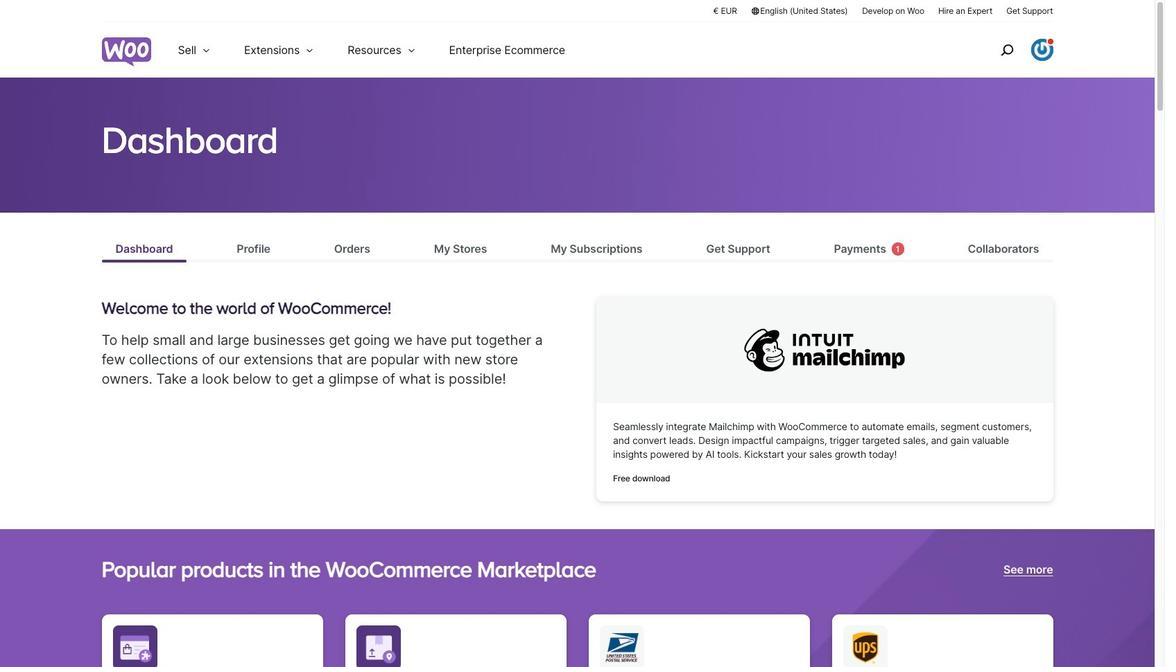 Task type: locate. For each thing, give the bounding box(es) containing it.
open account menu image
[[1031, 39, 1053, 61]]

service navigation menu element
[[971, 27, 1053, 72]]



Task type: describe. For each thing, give the bounding box(es) containing it.
search image
[[995, 39, 1018, 61]]



Task type: vqa. For each thing, say whether or not it's contained in the screenshot.
Search Image
yes



